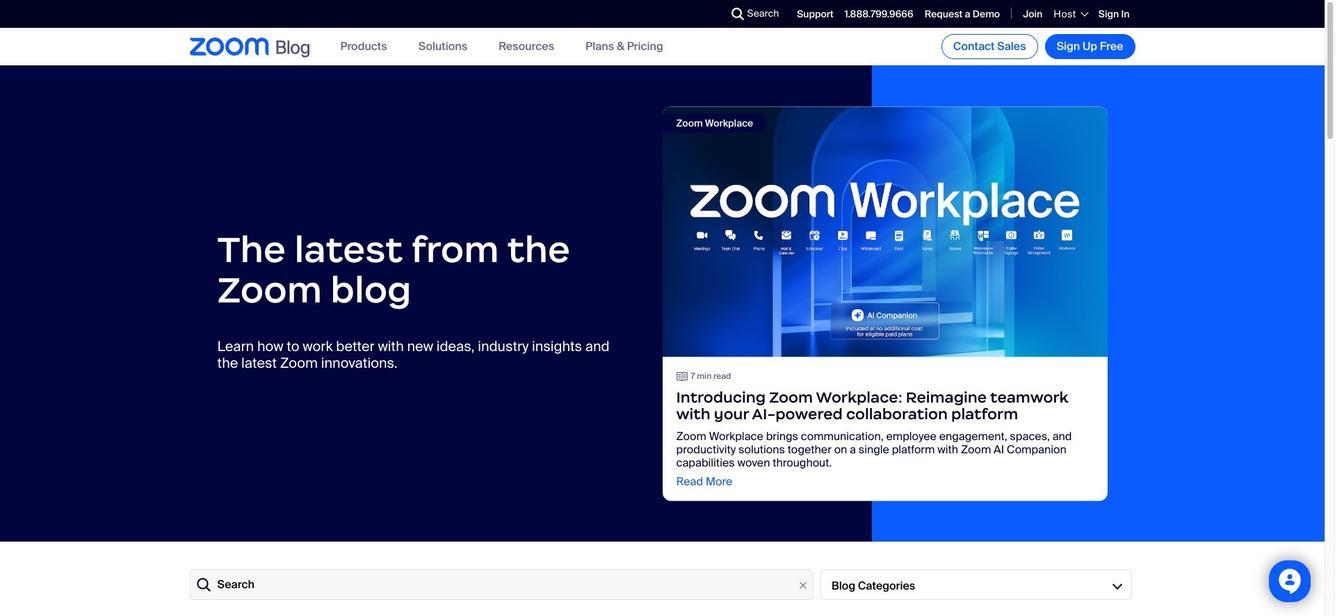 Task type: describe. For each thing, give the bounding box(es) containing it.
zoom logo image
[[190, 38, 269, 55]]

clear search image
[[796, 578, 811, 593]]



Task type: vqa. For each thing, say whether or not it's contained in the screenshot.
bottom 'services'
no



Task type: locate. For each thing, give the bounding box(es) containing it.
main content
[[0, 65, 1325, 616]]

search image
[[731, 8, 744, 20]]

search image
[[731, 8, 744, 20]]

None search field
[[681, 3, 735, 25]]

logo blog.svg image
[[276, 37, 309, 59]]

None text field
[[190, 570, 814, 600]]

introducing zoom workplace: reimagine teamwork with your ai-powered collaboration platform image
[[663, 106, 1108, 357]]



